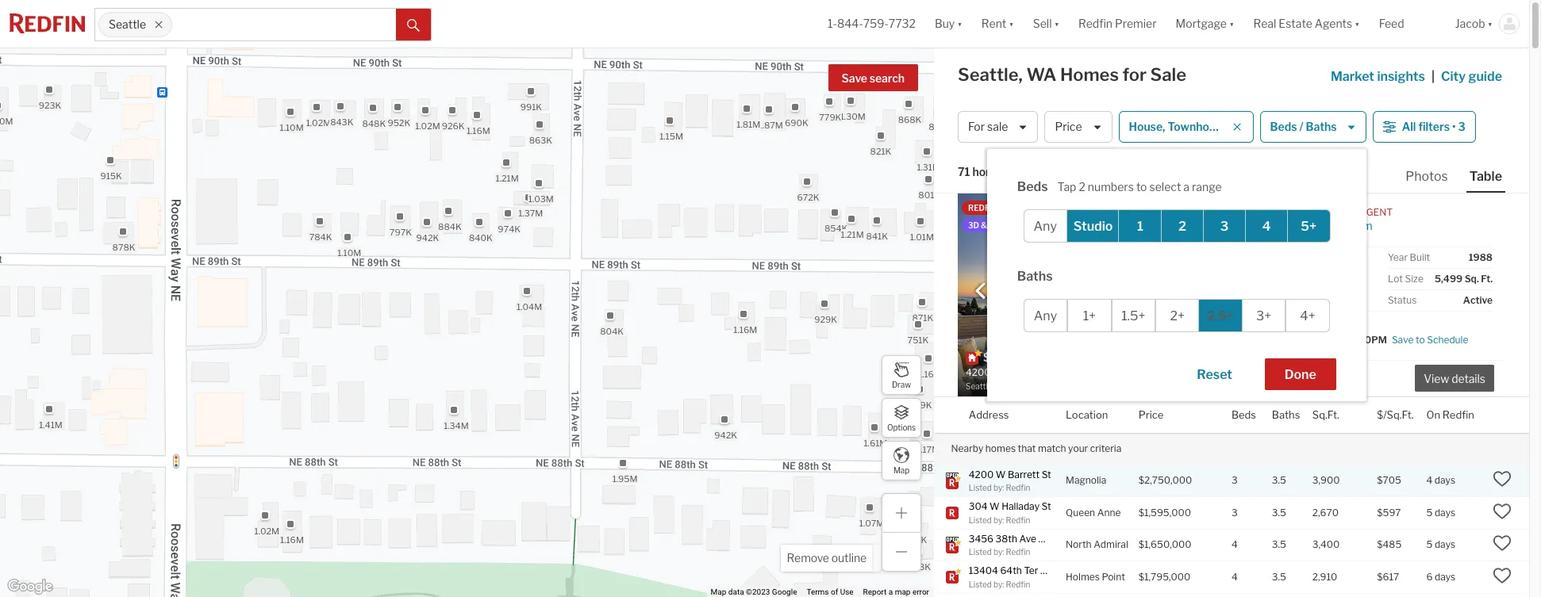 Task type: vqa. For each thing, say whether or not it's contained in the screenshot.
your
yes



Task type: locate. For each thing, give the bounding box(es) containing it.
0 vertical spatial ft.
[[1482, 273, 1494, 285]]

1 horizontal spatial price
[[1139, 409, 1164, 421]]

1 vertical spatial to
[[1416, 334, 1426, 346]]

favorite this home image for 4 days
[[1494, 470, 1513, 489]]

1 vertical spatial sq.
[[1195, 367, 1207, 379]]

criteria
[[1091, 443, 1122, 455]]

1 vertical spatial any
[[1034, 308, 1058, 324]]

4 right $1,795,000
[[1232, 572, 1238, 584]]

2 favorite this home image from the top
[[1494, 535, 1513, 554]]

1 horizontal spatial price button
[[1139, 398, 1164, 433]]

1.19m
[[919, 38, 943, 49]]

all filters • 3
[[1403, 120, 1466, 134]]

terms of use link
[[807, 588, 854, 597]]

3.5
[[1273, 475, 1287, 487], [1273, 507, 1287, 519], [1273, 539, 1287, 551], [1273, 572, 1287, 584]]

1 horizontal spatial 863k
[[908, 562, 931, 573]]

st right the barrett in the right bottom of the page
[[1042, 469, 1052, 481]]

days for $705
[[1435, 475, 1456, 487]]

1 vertical spatial map
[[711, 588, 727, 597]]

mortgage
[[1176, 17, 1228, 30]]

0 horizontal spatial ft.
[[1209, 367, 1219, 379]]

buy ▾ button
[[935, 0, 963, 48]]

map down options
[[894, 466, 910, 475]]

price
[[1056, 120, 1083, 134], [1139, 409, 1164, 421]]

1 horizontal spatial 2
[[1179, 219, 1187, 234]]

house, townhouse, other
[[1130, 120, 1265, 134]]

3.5 left 3,400
[[1273, 539, 1287, 551]]

5 for $597
[[1427, 507, 1433, 519]]

3 ▾ from the left
[[1055, 17, 1060, 30]]

1 checkbox
[[1119, 210, 1163, 243]]

1 st from the top
[[1042, 469, 1052, 481]]

beds left /
[[1271, 120, 1298, 134]]

by: for 304
[[994, 516, 1005, 525]]

926k
[[442, 120, 465, 131]]

feed
[[1380, 17, 1405, 30]]

1 vertical spatial 5 days
[[1427, 539, 1456, 551]]

wa
[[1027, 64, 1057, 85]]

2 3.5 from the top
[[1273, 507, 1287, 519]]

w for 304
[[990, 501, 1000, 513]]

1 horizontal spatial beds
[[1232, 409, 1257, 421]]

hoa
[[1245, 295, 1266, 306]]

on redfin
[[1427, 409, 1475, 421]]

w inside the 4200 w barrett st listed by: redfin
[[996, 469, 1006, 481]]

w right '304'
[[990, 501, 1000, 513]]

view details
[[1425, 373, 1486, 386]]

304 w halladay st link
[[969, 501, 1052, 514]]

heading
[[966, 350, 1095, 393]]

4 by: from the top
[[994, 580, 1005, 590]]

5+ checkbox
[[1288, 210, 1331, 243]]

0 horizontal spatial baths
[[1018, 269, 1053, 284]]

listed down 13404
[[969, 580, 992, 590]]

71 homes
[[958, 165, 1009, 179]]

0 vertical spatial map
[[894, 466, 910, 475]]

1.21m up the 1.37m
[[496, 173, 519, 184]]

map region
[[0, 0, 981, 598]]

baths right /
[[1306, 120, 1338, 134]]

6 days
[[1427, 572, 1456, 584]]

1 3.5 from the top
[[1273, 475, 1287, 487]]

redfin right on
[[1443, 409, 1475, 421]]

baths down x-out this home icon
[[1273, 409, 1301, 421]]

favorite button image
[[1201, 198, 1228, 225]]

price button down seattle, wa homes for sale
[[1045, 111, 1113, 143]]

options
[[888, 423, 916, 432]]

a left map
[[889, 588, 893, 597]]

5 up 6
[[1427, 539, 1433, 551]]

1+ radio
[[1068, 299, 1112, 333]]

w inside 304 w halladay st listed by: redfin
[[990, 501, 1000, 513]]

report a map error link
[[864, 588, 930, 597]]

favorite button checkbox
[[1201, 198, 1228, 225]]

0 vertical spatial 5
[[1427, 507, 1433, 519]]

▾ right agents
[[1356, 17, 1361, 30]]

1 vertical spatial 1.21m
[[841, 229, 864, 240]]

redfin down "halladay"
[[1006, 516, 1031, 525]]

to left select
[[1137, 180, 1148, 194]]

dorothee graham link
[[1281, 219, 1373, 233]]

3.5 left 2,910
[[1273, 572, 1287, 584]]

4200
[[969, 469, 994, 481]]

tour
[[1016, 221, 1039, 230]]

884k
[[438, 221, 461, 233]]

2+ radio
[[1156, 299, 1200, 333]]

784k
[[309, 232, 332, 243]]

st right "halladay"
[[1042, 501, 1052, 513]]

1 favorite this home image from the top
[[1494, 503, 1513, 522]]

table button
[[1467, 168, 1506, 193]]

0 vertical spatial to
[[1137, 180, 1148, 194]]

a left range
[[1184, 180, 1190, 194]]

0 horizontal spatial 1.10m
[[280, 122, 303, 134]]

5 days up 6 days
[[1427, 539, 1456, 551]]

1 vertical spatial favorite this home image
[[1494, 567, 1513, 586]]

1 horizontal spatial 1.21m
[[841, 229, 864, 240]]

redfin down the 3456 38th ave sw link
[[1006, 548, 1031, 557]]

5 ▾ from the left
[[1356, 17, 1361, 30]]

redfin down 13404 64th ter ne link at the bottom right of page
[[1006, 580, 1031, 590]]

▾ right "jacob"
[[1488, 17, 1494, 30]]

▾ for jacob ▾
[[1488, 17, 1494, 30]]

0 horizontal spatial 942k
[[416, 233, 439, 244]]

redfin inside listed by redfin agent dorothee graham
[[1323, 206, 1359, 218]]

6 ▾ from the left
[[1488, 17, 1494, 30]]

1 5 from the top
[[1427, 507, 1433, 519]]

1 horizontal spatial sq.
[[1465, 273, 1480, 285]]

None search field
[[172, 9, 396, 40]]

1.61m
[[864, 439, 888, 450]]

1 vertical spatial 2
[[1179, 219, 1187, 234]]

save inside button
[[842, 71, 868, 85]]

0 horizontal spatial beds
[[1018, 179, 1049, 195]]

1 option group from the top
[[1024, 210, 1331, 243]]

google image
[[4, 577, 56, 598]]

3.5 for 2,910
[[1273, 572, 1287, 584]]

previous button image
[[973, 283, 989, 299]]

4 right $1,650,000
[[1232, 539, 1238, 551]]

1 vertical spatial beds
[[1018, 179, 1049, 195]]

by: inside the 4200 w barrett st listed by: redfin
[[994, 484, 1005, 493]]

queen anne
[[1066, 507, 1121, 519]]

863k down 991k in the left top of the page
[[529, 135, 552, 146]]

redfin inside the 4200 w barrett st listed by: redfin
[[1006, 484, 1031, 493]]

2 by: from the top
[[994, 516, 1005, 525]]

863k up error
[[908, 562, 931, 573]]

1 horizontal spatial baths
[[1273, 409, 1301, 421]]

days right $705
[[1435, 475, 1456, 487]]

2 5 from the top
[[1427, 539, 1433, 551]]

0 horizontal spatial price button
[[1045, 111, 1113, 143]]

homes right 71
[[973, 165, 1009, 179]]

0 vertical spatial baths
[[1306, 120, 1338, 134]]

0 vertical spatial save
[[842, 71, 868, 85]]

listed inside 3456 38th ave sw listed by: redfin
[[969, 548, 992, 557]]

point
[[1102, 572, 1126, 584]]

3 right "•"
[[1459, 120, 1466, 134]]

1 vertical spatial homes
[[986, 443, 1016, 455]]

2 any from the top
[[1034, 308, 1058, 324]]

1 vertical spatial 1.10m
[[337, 248, 361, 259]]

$/sq.ft.
[[1378, 409, 1415, 421]]

2 right tap
[[1079, 180, 1086, 194]]

1 vertical spatial baths
[[1018, 269, 1053, 284]]

2 5 days from the top
[[1427, 539, 1456, 551]]

Studio checkbox
[[1067, 210, 1121, 243]]

1 ▾ from the left
[[958, 17, 963, 30]]

1 favorite this home image from the top
[[1494, 470, 1513, 489]]

0 vertical spatial st
[[1042, 469, 1052, 481]]

listed down '304'
[[969, 516, 992, 525]]

1 horizontal spatial map
[[894, 466, 910, 475]]

listed for 4200 w barrett st
[[969, 484, 992, 493]]

3+
[[1257, 308, 1272, 324]]

search
[[870, 71, 905, 85]]

save
[[842, 71, 868, 85], [1393, 334, 1414, 346]]

0 vertical spatial 863k
[[529, 135, 552, 146]]

any left 1+
[[1034, 308, 1058, 324]]

days up 6 days
[[1436, 539, 1456, 551]]

any inside radio
[[1034, 308, 1058, 324]]

by: inside 304 w halladay st listed by: redfin
[[994, 516, 1005, 525]]

save search button
[[829, 64, 919, 91]]

listed inside listed by redfin agent dorothee graham
[[1281, 206, 1308, 218]]

sq. down 2.5+ option on the bottom right of the page
[[1195, 367, 1207, 379]]

4 left dorothee
[[1263, 219, 1272, 234]]

1.21m inside 1.21m 1.37m
[[496, 173, 519, 184]]

seattle
[[109, 18, 146, 31]]

3.5 left 3,900
[[1273, 475, 1287, 487]]

by: for 4200
[[994, 484, 1005, 493]]

of
[[831, 588, 839, 597]]

done
[[1285, 368, 1317, 383]]

save left search
[[842, 71, 868, 85]]

st for 304 w halladay st
[[1042, 501, 1052, 513]]

lot size
[[1389, 273, 1424, 285]]

save search
[[842, 71, 905, 85]]

▾ right sell
[[1055, 17, 1060, 30]]

st inside the 4200 w barrett st listed by: redfin
[[1042, 469, 1052, 481]]

2 days from the top
[[1436, 507, 1456, 519]]

1 horizontal spatial ft.
[[1482, 273, 1494, 285]]

w for 4200
[[996, 469, 1006, 481]]

map
[[894, 466, 910, 475], [711, 588, 727, 597]]

jacob ▾
[[1456, 17, 1494, 30]]

2 horizontal spatial baths
[[1306, 120, 1338, 134]]

0 vertical spatial favorite this home image
[[1494, 503, 1513, 522]]

listed inside the 4200 w barrett st listed by: redfin
[[969, 484, 992, 493]]

beds inside dialog
[[1018, 179, 1049, 195]]

submit search image
[[407, 19, 420, 32]]

1 horizontal spatial a
[[1184, 180, 1190, 194]]

▾ right mortgage
[[1230, 17, 1235, 30]]

1 horizontal spatial 942k
[[714, 430, 737, 441]]

3.5 left 2,670
[[1273, 507, 1287, 519]]

size
[[1406, 273, 1424, 285]]

|
[[1432, 69, 1436, 84]]

0 vertical spatial option group
[[1024, 210, 1331, 243]]

redfin inside 304 w halladay st listed by: redfin
[[1006, 516, 1031, 525]]

by:
[[994, 484, 1005, 493], [994, 516, 1005, 525], [994, 548, 1005, 557], [994, 580, 1005, 590]]

for sale button
[[958, 111, 1039, 143]]

draw button
[[882, 356, 922, 395]]

listed up dorothee
[[1281, 206, 1308, 218]]

map for map data ©2023 google
[[711, 588, 727, 597]]

3 3.5 from the top
[[1273, 539, 1287, 551]]

save right '2:00pm'
[[1393, 334, 1414, 346]]

1 vertical spatial 5
[[1427, 539, 1433, 551]]

4 right $705
[[1427, 475, 1433, 487]]

error
[[913, 588, 930, 597]]

0 horizontal spatial price
[[1056, 120, 1083, 134]]

2 vertical spatial beds
[[1232, 409, 1257, 421]]

nearby
[[952, 443, 984, 455]]

1-844-759-7732
[[828, 17, 916, 30]]

w right the 4200 on the bottom right of the page
[[996, 469, 1006, 481]]

▾ right buy
[[958, 17, 963, 30]]

a inside dialog
[[1184, 180, 1190, 194]]

favorite this home image
[[1494, 503, 1513, 522], [1494, 567, 1513, 586]]

by: down 4200 w barrett st link
[[994, 484, 1005, 493]]

by: inside 3456 38th ave sw listed by: redfin
[[994, 548, 1005, 557]]

Any checkbox
[[1024, 210, 1068, 243]]

address button
[[969, 398, 1010, 433]]

by
[[1311, 206, 1321, 218]]

0 vertical spatial 5 days
[[1427, 507, 1456, 519]]

days down "4 days"
[[1436, 507, 1456, 519]]

0 horizontal spatial 1.21m
[[496, 173, 519, 184]]

3 by: from the top
[[994, 548, 1005, 557]]

favorite this home image
[[1494, 470, 1513, 489], [1494, 535, 1513, 554]]

1.34m
[[444, 420, 469, 432]]

2 ▾ from the left
[[1009, 17, 1015, 30]]

1.5+ radio
[[1112, 299, 1156, 333]]

by: inside 13404 64th ter ne listed by: redfin
[[994, 580, 1005, 590]]

beds inside "button"
[[1271, 120, 1298, 134]]

view details button
[[1416, 365, 1495, 392]]

4 ▾ from the left
[[1230, 17, 1235, 30]]

1 horizontal spatial save
[[1393, 334, 1414, 346]]

rent
[[982, 17, 1007, 30]]

listed down the 3456
[[969, 548, 992, 557]]

redfin inside 13404 64th ter ne listed by: redfin
[[1006, 580, 1031, 590]]

3 right $1,595,000
[[1232, 507, 1238, 519]]

3 days from the top
[[1436, 539, 1456, 551]]

0 vertical spatial w
[[996, 469, 1006, 481]]

5 days for $597
[[1427, 507, 1456, 519]]

2 st from the top
[[1042, 501, 1052, 513]]

baths inside dialog
[[1018, 269, 1053, 284]]

▾ for buy ▾
[[958, 17, 963, 30]]

1.5+
[[1122, 308, 1146, 324]]

0 horizontal spatial 863k
[[529, 135, 552, 146]]

1.21m left the 841k
[[841, 229, 864, 240]]

redfin up &
[[969, 203, 999, 213]]

5,499
[[1436, 273, 1464, 285]]

all
[[1403, 120, 1417, 134]]

on
[[1302, 334, 1313, 346]]

admiral
[[1094, 539, 1129, 551]]

0 vertical spatial any
[[1034, 219, 1058, 234]]

0 vertical spatial homes
[[973, 165, 1009, 179]]

draw
[[892, 380, 912, 389]]

redfin down the barrett in the right bottom of the page
[[1006, 484, 1031, 493]]

0 vertical spatial beds
[[1271, 120, 1298, 134]]

304 w halladay st listed by: redfin
[[969, 501, 1052, 525]]

magnolia
[[1066, 475, 1107, 487]]

on
[[1427, 409, 1441, 421]]

1
[[1138, 219, 1144, 234]]

1.21m for 1.21m 1.37m
[[496, 173, 519, 184]]

0 horizontal spatial save
[[842, 71, 868, 85]]

2 horizontal spatial beds
[[1271, 120, 1298, 134]]

3 inside 'button'
[[1459, 120, 1466, 134]]

details
[[1452, 373, 1486, 386]]

▾ right the 'rent'
[[1009, 17, 1015, 30]]

st inside 304 w halladay st listed by: redfin
[[1042, 501, 1052, 513]]

days for $597
[[1436, 507, 1456, 519]]

listed down the 4200 on the bottom right of the page
[[969, 484, 992, 493]]

sq. up active
[[1465, 273, 1480, 285]]

price right location
[[1139, 409, 1164, 421]]

guide
[[1469, 69, 1503, 84]]

option group
[[1024, 210, 1331, 243], [1024, 299, 1331, 333]]

any down 2pm
[[1034, 219, 1058, 234]]

0 horizontal spatial map
[[711, 588, 727, 597]]

871k
[[912, 313, 933, 324]]

by: down 38th
[[994, 548, 1005, 557]]

6
[[1427, 572, 1434, 584]]

1 any from the top
[[1034, 219, 1058, 234]]

city
[[1442, 69, 1467, 84]]

▾ for sell ▾
[[1055, 17, 1060, 30]]

1 vertical spatial 863k
[[908, 562, 931, 573]]

redfin inside 3456 38th ave sw listed by: redfin
[[1006, 548, 1031, 557]]

3,900
[[1313, 475, 1341, 487]]

0 horizontal spatial sq.
[[1195, 367, 1207, 379]]

0 vertical spatial sq.
[[1465, 273, 1480, 285]]

redfin up graham
[[1323, 206, 1359, 218]]

days right 6
[[1436, 572, 1456, 584]]

schedule
[[1428, 334, 1469, 346]]

2 favorite this home image from the top
[[1494, 567, 1513, 586]]

3 down beds button
[[1232, 475, 1238, 487]]

0 horizontal spatial redfin
[[969, 203, 999, 213]]

market insights link
[[1331, 52, 1426, 87]]

5 days for $485
[[1427, 539, 1456, 551]]

3456 38th ave sw link
[[969, 533, 1055, 546]]

to left schedule
[[1416, 334, 1426, 346]]

1 vertical spatial option group
[[1024, 299, 1331, 333]]

rent ▾
[[982, 17, 1015, 30]]

listed for 304 w halladay st
[[969, 516, 992, 525]]

5
[[1427, 507, 1433, 519], [1427, 539, 1433, 551]]

4 days from the top
[[1436, 572, 1456, 584]]

remove house, townhouse, other image
[[1233, 122, 1242, 132]]

923k
[[38, 100, 61, 111]]

1.81m
[[737, 119, 760, 130]]

by: down 13404 64th ter ne link at the bottom right of page
[[994, 580, 1005, 590]]

homes left that
[[986, 443, 1016, 455]]

1 days from the top
[[1435, 475, 1456, 487]]

listed inside 13404 64th ter ne listed by: redfin
[[969, 580, 992, 590]]

1 5 days from the top
[[1427, 507, 1456, 519]]

price button right 'location' button
[[1139, 398, 1164, 433]]

5+
[[1302, 219, 1317, 234]]

1 horizontal spatial redfin
[[1323, 206, 1359, 218]]

0 vertical spatial a
[[1184, 180, 1190, 194]]

beds / baths button
[[1261, 111, 1367, 143]]

any inside checkbox
[[1034, 219, 1058, 234]]

0 horizontal spatial a
[[889, 588, 893, 597]]

3.5 for 2,670
[[1273, 507, 1287, 519]]

2 inside checkbox
[[1179, 219, 1187, 234]]

1 vertical spatial st
[[1042, 501, 1052, 513]]

1.03m
[[528, 194, 554, 205]]

1 vertical spatial w
[[990, 501, 1000, 513]]

5 days down "4 days"
[[1427, 507, 1456, 519]]

3 right 2 checkbox
[[1221, 219, 1229, 234]]

3 checkbox
[[1203, 210, 1247, 243]]

0 horizontal spatial 2
[[1079, 180, 1086, 194]]

remove seattle image
[[154, 20, 163, 29]]

baths inside beds / baths "button"
[[1306, 120, 1338, 134]]

beds left baths button
[[1232, 409, 1257, 421]]

2 left favorite button checkbox
[[1179, 219, 1187, 234]]

beds up "sun,"
[[1018, 179, 1049, 195]]

1 vertical spatial favorite this home image
[[1494, 535, 1513, 554]]

4 3.5 from the top
[[1273, 572, 1287, 584]]

4
[[1263, 219, 1272, 234], [1427, 475, 1433, 487], [1232, 539, 1238, 551], [1232, 572, 1238, 584]]

real estate agents ▾
[[1254, 17, 1361, 30]]

listed inside 304 w halladay st listed by: redfin
[[969, 516, 992, 525]]

map left data
[[711, 588, 727, 597]]

redfin for $2,750,000
[[1006, 484, 1031, 493]]

price down seattle, wa homes for sale
[[1056, 120, 1083, 134]]

listed for 3456 38th ave sw
[[969, 548, 992, 557]]

remove outline
[[787, 552, 867, 565]]

baths up any radio at the right bottom
[[1018, 269, 1053, 284]]

photos button
[[1403, 168, 1467, 191]]

831k
[[905, 535, 927, 547]]

1 by: from the top
[[994, 484, 1005, 493]]

dialog
[[988, 149, 1367, 402]]

by: down 304 w halladay st link
[[994, 516, 1005, 525]]

map inside button
[[894, 466, 910, 475]]

5 down "4 days"
[[1427, 507, 1433, 519]]

0 vertical spatial 1.21m
[[496, 173, 519, 184]]

0 vertical spatial favorite this home image
[[1494, 470, 1513, 489]]

1 vertical spatial a
[[889, 588, 893, 597]]



Task type: describe. For each thing, give the bounding box(es) containing it.
redfin left premier
[[1079, 17, 1113, 30]]

$597
[[1378, 507, 1402, 519]]

1-
[[828, 17, 838, 30]]

952k
[[387, 118, 410, 129]]

sell ▾
[[1034, 17, 1060, 30]]

year
[[1389, 252, 1409, 264]]

4200 w barrett st listed by: redfin
[[969, 469, 1052, 493]]

baths button
[[1273, 398, 1301, 433]]

1 vertical spatial 942k
[[714, 430, 737, 441]]

1 vertical spatial price
[[1139, 409, 1164, 421]]

3+ radio
[[1242, 299, 1286, 333]]

3456 38th ave sw listed by: redfin
[[969, 533, 1055, 557]]

barrett
[[1008, 469, 1040, 481]]

2 vertical spatial baths
[[1273, 409, 1301, 421]]

any for 1+
[[1034, 308, 1058, 324]]

st for 4200 w barrett st
[[1042, 469, 1052, 481]]

reset
[[1198, 368, 1233, 383]]

$1,650,000
[[1139, 539, 1192, 551]]

beds for beds / baths
[[1271, 120, 1298, 134]]

report
[[864, 588, 887, 597]]

64th
[[1001, 565, 1023, 577]]

for
[[1123, 64, 1147, 85]]

1 horizontal spatial 1.10m
[[337, 248, 361, 259]]

3.5 for 3,400
[[1273, 539, 1287, 551]]

4+
[[1301, 308, 1316, 324]]

listed for 13404 64th ter ne
[[969, 580, 992, 590]]

0 horizontal spatial to
[[1137, 180, 1148, 194]]

redfin inside redfin open sun, 2pm to 4pm 3d & video tour
[[969, 203, 999, 213]]

redfin for $1,595,000
[[1006, 516, 1031, 525]]

photo of 4200 w barrett st, seattle, wa 98199 image
[[958, 194, 1232, 397]]

outline
[[832, 552, 867, 565]]

13404
[[969, 565, 999, 577]]

672k
[[797, 192, 819, 203]]

0 vertical spatial 2
[[1079, 180, 1086, 194]]

feed button
[[1370, 0, 1446, 48]]

1.04m
[[517, 302, 542, 313]]

by: for 13404
[[994, 580, 1005, 590]]

4 days
[[1427, 475, 1456, 487]]

1 vertical spatial save
[[1393, 334, 1414, 346]]

848k
[[362, 118, 386, 129]]

map for map
[[894, 466, 910, 475]]

house:
[[1271, 334, 1302, 346]]

your
[[1069, 443, 1089, 455]]

studio
[[1074, 219, 1114, 234]]

2 checkbox
[[1161, 210, 1205, 243]]

2:00pm
[[1351, 334, 1388, 346]]

1988
[[1469, 252, 1494, 264]]

by: for 3456
[[994, 548, 1005, 557]]

days for $617
[[1436, 572, 1456, 584]]

1-844-759-7732 link
[[828, 17, 916, 30]]

buy
[[935, 17, 955, 30]]

4 checkbox
[[1246, 210, 1289, 243]]

open
[[1245, 334, 1269, 346]]

sq.ft. button
[[1313, 398, 1340, 433]]

4 inside option
[[1263, 219, 1272, 234]]

$/sq.ft. button
[[1378, 398, 1415, 433]]

homes for nearby
[[986, 443, 1016, 455]]

seattle, wa homes for sale
[[958, 64, 1187, 85]]

redfin for $1,795,000
[[1006, 580, 1031, 590]]

favorite this home image for 5 days
[[1494, 535, 1513, 554]]

▾ for rent ▾
[[1009, 17, 1015, 30]]

1.87m
[[758, 120, 783, 131]]

0 vertical spatial 942k
[[416, 233, 439, 244]]

797k
[[389, 227, 412, 238]]

real
[[1254, 17, 1277, 30]]

mortgage ▾
[[1176, 17, 1235, 30]]

tap
[[1058, 180, 1077, 194]]

numbers
[[1088, 180, 1135, 194]]

filters
[[1419, 120, 1451, 134]]

sw
[[1039, 533, 1055, 545]]

open house: on oct 29, 2:00pm save to schedule
[[1245, 334, 1469, 346]]

1.30m
[[840, 111, 866, 122]]

any for studio
[[1034, 219, 1058, 234]]

5 for $485
[[1427, 539, 1433, 551]]

$485
[[1378, 539, 1402, 551]]

1.31m
[[917, 162, 940, 173]]

▾ for mortgage ▾
[[1230, 17, 1235, 30]]

0 vertical spatial 1.10m
[[280, 122, 303, 134]]

5,499 sq. ft.
[[1436, 273, 1494, 285]]

3.5 for 3,900
[[1273, 475, 1287, 487]]

sell
[[1034, 17, 1052, 30]]

1 vertical spatial ft.
[[1209, 367, 1219, 379]]

townhouse,
[[1168, 120, 1232, 134]]

sun,
[[1025, 203, 1044, 213]]

0 vertical spatial price
[[1056, 120, 1083, 134]]

options button
[[882, 399, 922, 438]]

4pm
[[1078, 203, 1096, 213]]

4+ radio
[[1286, 299, 1331, 333]]

7732
[[889, 17, 916, 30]]

lot
[[1389, 273, 1404, 285]]

year built
[[1389, 252, 1431, 264]]

market insights | city guide
[[1331, 69, 1503, 84]]

974k
[[498, 224, 520, 235]]

graham
[[1332, 219, 1373, 233]]

2.5+ radio
[[1199, 299, 1243, 333]]

1 vertical spatial price button
[[1139, 398, 1164, 433]]

$705
[[1378, 475, 1402, 487]]

mortgage ▾ button
[[1176, 0, 1235, 48]]

select
[[1150, 180, 1182, 194]]

2 horizontal spatial 1.02m
[[415, 120, 440, 132]]

homes for 71
[[973, 165, 1009, 179]]

690k
[[785, 118, 809, 129]]

real estate agents ▾ button
[[1245, 0, 1370, 48]]

1 horizontal spatial 1.02m
[[306, 118, 331, 129]]

buy ▾ button
[[926, 0, 972, 48]]

1 horizontal spatial to
[[1416, 334, 1426, 346]]

x-out this home image
[[1275, 369, 1294, 388]]

2 option group from the top
[[1024, 299, 1331, 333]]

photos
[[1406, 169, 1449, 184]]

Any radio
[[1024, 299, 1068, 333]]

2.5+
[[1208, 308, 1235, 324]]

range
[[1193, 180, 1222, 194]]

other
[[1234, 120, 1265, 134]]

beds for beds button
[[1232, 409, 1257, 421]]

2,910
[[1313, 572, 1338, 584]]

sell ▾ button
[[1024, 0, 1070, 48]]

dialog containing beds
[[988, 149, 1367, 402]]

840k
[[469, 233, 493, 244]]

beds / baths
[[1271, 120, 1338, 134]]

29,
[[1334, 334, 1349, 346]]

terms of use
[[807, 588, 854, 597]]

1.21m for 1.21m
[[841, 229, 864, 240]]

favorite this home image for 5 days
[[1494, 503, 1513, 522]]

favorite this home image for 6 days
[[1494, 567, 1513, 586]]

0 vertical spatial price button
[[1045, 111, 1113, 143]]

to
[[1065, 203, 1076, 213]]

801k
[[919, 190, 941, 201]]

days for $485
[[1436, 539, 1456, 551]]

929k
[[814, 314, 837, 325]]

remove
[[787, 552, 830, 565]]

0 horizontal spatial 1.02m
[[254, 527, 279, 538]]

1.17m
[[917, 445, 940, 456]]

map button
[[882, 441, 922, 481]]

halladay
[[1002, 501, 1040, 513]]

north
[[1066, 539, 1092, 551]]

751k
[[908, 335, 929, 346]]

2,670
[[1313, 507, 1339, 519]]

redfin for $1,650,000
[[1006, 548, 1031, 557]]

3 inside option
[[1221, 219, 1229, 234]]

rent ▾ button
[[982, 0, 1015, 48]]



